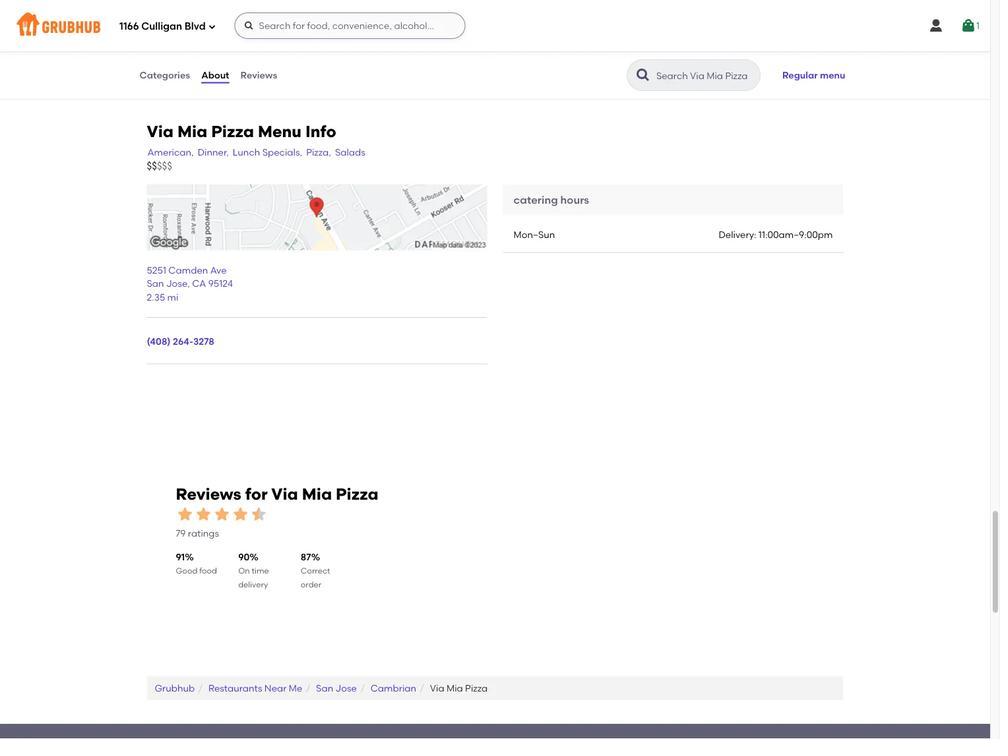 Task type: vqa. For each thing, say whether or not it's contained in the screenshot.
the right svg image
yes



Task type: locate. For each thing, give the bounding box(es) containing it.
(408) 264-3278
[[147, 336, 214, 347]]

0 horizontal spatial mia
[[177, 122, 207, 141]]

jose up mi
[[166, 278, 188, 290]]

hours
[[561, 194, 589, 207]]

delivery
[[238, 580, 268, 590]]

mia right for
[[302, 485, 332, 505]]

79
[[176, 529, 186, 540]]

mia up dinner,
[[177, 122, 207, 141]]

culligan
[[141, 21, 182, 32]]

svg image left svg image
[[928, 18, 944, 34]]

via
[[147, 122, 174, 141], [271, 485, 298, 505], [430, 683, 445, 695]]

svg image
[[928, 18, 944, 34], [244, 20, 254, 31], [208, 23, 216, 31]]

0 vertical spatial pizza
[[211, 122, 254, 141]]

mia for via mia pizza
[[447, 683, 463, 695]]

american, button
[[147, 145, 194, 160]]

2 horizontal spatial mia
[[447, 683, 463, 695]]

san inside 5251 camden ave san jose , ca 95124 2.35 mi
[[147, 278, 164, 290]]

90 on time delivery
[[238, 552, 269, 590]]

star icon image
[[176, 506, 194, 524], [194, 506, 213, 524], [213, 506, 231, 524], [231, 506, 250, 524], [250, 506, 268, 524], [250, 506, 268, 524]]

menu
[[258, 122, 302, 141]]

regular
[[783, 70, 818, 81]]

mia right cambrian
[[447, 683, 463, 695]]

1 vertical spatial jose
[[336, 683, 357, 695]]

via right cambrian
[[430, 683, 445, 695]]

87 correct order
[[301, 552, 330, 590]]

via for via mia pizza
[[430, 683, 445, 695]]

about button
[[201, 51, 230, 99]]

svg image right blvd
[[208, 23, 216, 31]]

,
[[188, 278, 190, 290]]

order
[[301, 580, 321, 590]]

1 horizontal spatial pizza
[[336, 485, 379, 505]]

via right for
[[271, 485, 298, 505]]

san up 2.35
[[147, 278, 164, 290]]

3278
[[193, 336, 214, 347]]

me
[[289, 683, 303, 695]]

info
[[306, 122, 336, 141]]

0 vertical spatial reviews
[[241, 70, 277, 81]]

jose
[[166, 278, 188, 290], [336, 683, 357, 695]]

1 horizontal spatial svg image
[[244, 20, 254, 31]]

1 vertical spatial mia
[[302, 485, 332, 505]]

0 vertical spatial jose
[[166, 278, 188, 290]]

1166 culligan blvd
[[119, 21, 206, 32]]

5251
[[147, 265, 166, 276]]

5251 camden ave san jose , ca 95124 2.35 mi
[[147, 265, 233, 303]]

san
[[147, 278, 164, 290], [316, 683, 333, 695]]

2 horizontal spatial pizza
[[465, 683, 488, 695]]

reviews for reviews for via mia pizza
[[176, 485, 241, 505]]

san right me in the left of the page
[[316, 683, 333, 695]]

mia
[[177, 122, 207, 141], [302, 485, 332, 505], [447, 683, 463, 695]]

1 button
[[961, 14, 980, 38]]

(408)
[[147, 336, 171, 347]]

Search for food, convenience, alcohol... search field
[[235, 13, 466, 39]]

pizza for via mia pizza
[[465, 683, 488, 695]]

jose left cambrian link
[[336, 683, 357, 695]]

serves
[[274, 12, 299, 21]]

0 vertical spatial mia
[[177, 122, 207, 141]]

1 vertical spatial reviews
[[176, 485, 241, 505]]

restaurants near me link
[[208, 683, 303, 695]]

camden
[[168, 265, 208, 276]]

cambrian link
[[371, 683, 416, 695]]

11:00am–9:00pm
[[759, 230, 833, 241]]

pizza, button
[[306, 145, 332, 160]]

restaurants
[[208, 683, 262, 695]]

lunch specials, button
[[232, 145, 303, 160]]

0 horizontal spatial jose
[[166, 278, 188, 290]]

ratings
[[188, 529, 219, 540]]

categories button
[[139, 51, 191, 99]]

restaurants near me
[[208, 683, 303, 695]]

salads
[[335, 147, 365, 158]]

2 vertical spatial pizza
[[465, 683, 488, 695]]

search icon image
[[635, 67, 651, 83]]

time
[[252, 567, 269, 576]]

1 horizontal spatial via
[[271, 485, 298, 505]]

1 horizontal spatial san
[[316, 683, 333, 695]]

2 vertical spatial mia
[[447, 683, 463, 695]]

(408) 264-3278 button
[[147, 335, 214, 349]]

reviews up ratings
[[176, 485, 241, 505]]

catering hours
[[514, 194, 589, 207]]

ca
[[192, 278, 206, 290]]

reviews
[[241, 70, 277, 81], [176, 485, 241, 505]]

0 horizontal spatial via
[[147, 122, 174, 141]]

svg image left serves
[[244, 20, 254, 31]]

delivery:
[[719, 230, 757, 241]]

serves 5 button
[[266, 0, 551, 31]]

reviews right about
[[241, 70, 277, 81]]

1 vertical spatial via
[[271, 485, 298, 505]]

via up american,
[[147, 122, 174, 141]]

0 vertical spatial san
[[147, 278, 164, 290]]

Search Via Mia Pizza search field
[[655, 69, 756, 82]]

via mia pizza
[[430, 683, 488, 695]]

pizza
[[211, 122, 254, 141], [336, 485, 379, 505], [465, 683, 488, 695]]

catering
[[514, 194, 558, 207]]

reviews for via mia pizza
[[176, 485, 379, 505]]

2 horizontal spatial via
[[430, 683, 445, 695]]

pizza for via mia pizza menu info
[[211, 122, 254, 141]]

0 vertical spatial via
[[147, 122, 174, 141]]

2 vertical spatial via
[[430, 683, 445, 695]]

1
[[977, 20, 980, 31]]

menu
[[820, 70, 846, 81]]

reviews inside button
[[241, 70, 277, 81]]

$$
[[147, 161, 157, 173]]

american,
[[147, 147, 194, 158]]

regular menu button
[[777, 61, 852, 90]]

0 horizontal spatial san
[[147, 278, 164, 290]]

0 horizontal spatial pizza
[[211, 122, 254, 141]]

cambrian
[[371, 683, 416, 695]]



Task type: describe. For each thing, give the bounding box(es) containing it.
jose inside 5251 camden ave san jose , ca 95124 2.35 mi
[[166, 278, 188, 290]]

87
[[301, 552, 311, 564]]

correct
[[301, 567, 330, 576]]

san jose link
[[316, 683, 357, 695]]

on
[[238, 567, 250, 576]]

1 vertical spatial pizza
[[336, 485, 379, 505]]

specials,
[[262, 147, 302, 158]]

svg image
[[961, 18, 977, 34]]

95124
[[208, 278, 233, 290]]

ave
[[210, 265, 227, 276]]

90
[[238, 552, 250, 564]]

categories
[[140, 70, 190, 81]]

regular menu
[[783, 70, 846, 81]]

via mia pizza menu info
[[147, 122, 336, 141]]

1166
[[119, 21, 139, 32]]

0 horizontal spatial svg image
[[208, 23, 216, 31]]

5
[[300, 12, 305, 21]]

pizza,
[[306, 147, 331, 158]]

grubhub link
[[155, 683, 195, 695]]

1 vertical spatial san
[[316, 683, 333, 695]]

good
[[176, 567, 198, 576]]

lunch
[[233, 147, 260, 158]]

91 good food
[[176, 552, 217, 576]]

mon–sun
[[514, 230, 555, 241]]

near
[[265, 683, 287, 695]]

2 horizontal spatial svg image
[[928, 18, 944, 34]]

mia for via mia pizza menu info
[[177, 122, 207, 141]]

1 horizontal spatial mia
[[302, 485, 332, 505]]

delivery: 11:00am–9:00pm
[[719, 230, 833, 241]]

79 ratings
[[176, 529, 219, 540]]

serves 5
[[274, 12, 305, 21]]

264-
[[173, 336, 193, 347]]

$$$$$
[[147, 161, 172, 173]]

food
[[199, 567, 217, 576]]

91
[[176, 552, 185, 564]]

blvd
[[185, 21, 206, 32]]

san jose
[[316, 683, 357, 695]]

reviews button
[[240, 51, 278, 99]]

for
[[245, 485, 268, 505]]

mi
[[167, 292, 178, 303]]

dinner,
[[198, 147, 229, 158]]

via for via mia pizza menu info
[[147, 122, 174, 141]]

about
[[201, 70, 229, 81]]

2.35
[[147, 292, 165, 303]]

main navigation navigation
[[0, 0, 991, 51]]

dinner, button
[[197, 145, 230, 160]]

reviews for reviews
[[241, 70, 277, 81]]

salads button
[[335, 145, 366, 160]]

grubhub
[[155, 683, 195, 695]]

1 horizontal spatial jose
[[336, 683, 357, 695]]

american, dinner, lunch specials, pizza, salads
[[147, 147, 365, 158]]



